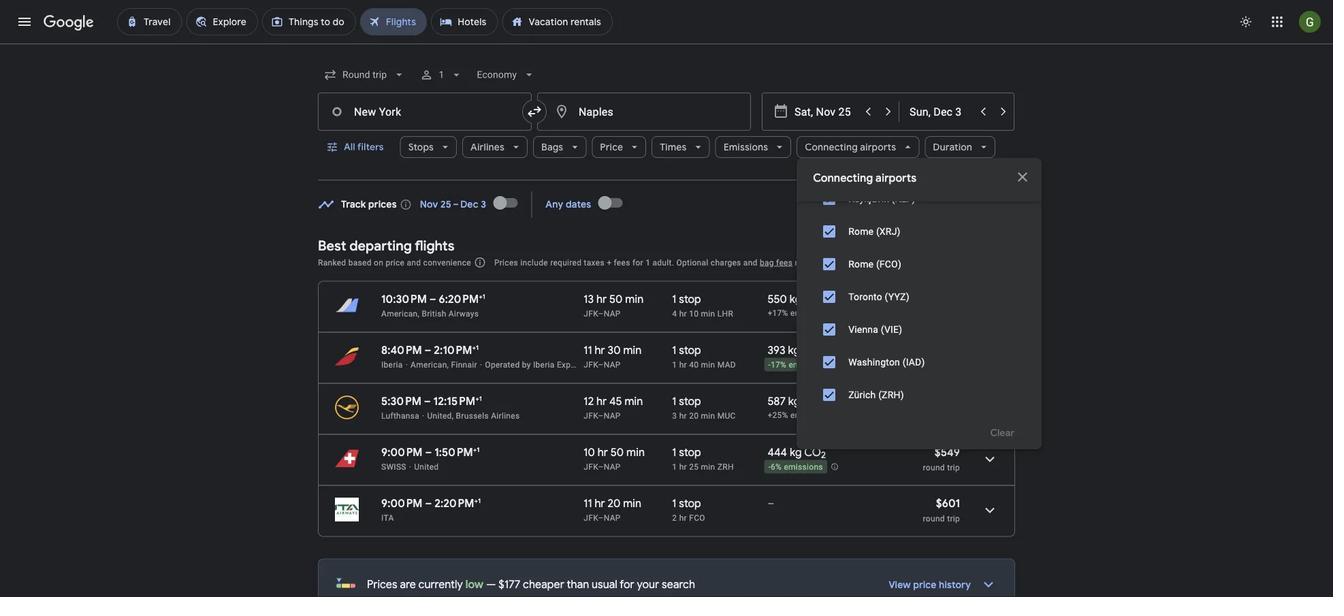 Task type: locate. For each thing, give the bounding box(es) containing it.
1 horizontal spatial iberia
[[533, 360, 555, 370]]

0 horizontal spatial fees
[[614, 258, 630, 267]]

co inside 393 kg co 2
[[803, 343, 820, 357]]

nap inside 11 hr 30 min jfk – nap
[[604, 360, 621, 370]]

stop for 13 hr 50 min
[[679, 292, 701, 306]]

nap for 13 hr 50 min
[[604, 309, 621, 318]]

0 horizontal spatial 10
[[584, 445, 595, 459]]

price graph
[[950, 198, 1002, 210]]

0 horizontal spatial 20
[[608, 497, 621, 511]]

0 horizontal spatial iberia
[[381, 360, 403, 370]]

– inside 12 hr 45 min jfk – nap
[[598, 411, 604, 421]]

25
[[689, 462, 699, 472]]

round inside $601 round trip
[[923, 514, 945, 523]]

min inside 11 hr 30 min jfk – nap
[[624, 343, 642, 357]]

2 trip from the top
[[948, 463, 960, 472]]

None field
[[318, 63, 412, 87], [472, 63, 542, 87], [318, 63, 412, 87], [472, 63, 542, 87]]

11 up 'express'
[[584, 343, 592, 357]]

co inside 550 kg co 2 +17% emissions
[[804, 292, 821, 306]]

3 trip from the top
[[948, 514, 960, 523]]

2 round from the top
[[923, 463, 945, 472]]

Arrival time: 1:50 PM on  Sunday, November 26. text field
[[435, 445, 480, 459]]

2 up -17% emissions
[[820, 348, 825, 359]]

1 vertical spatial connecting airports
[[813, 171, 917, 185]]

1 stop 1 hr 40 min mad
[[673, 343, 736, 370]]

currently
[[419, 578, 463, 592]]

1 horizontal spatial 10
[[689, 309, 699, 318]]

hr inside 1 stop 1 hr 25 min zrh
[[680, 462, 687, 472]]

flight details. leaves john f. kennedy international airport at 9:00 pm on saturday, november 25 and arrives at naples international airport at 1:50 pm on sunday, november 26. image
[[974, 443, 1007, 476]]

10
[[689, 309, 699, 318], [584, 445, 595, 459]]

0 vertical spatial 9:00 pm
[[381, 445, 423, 459]]

+ for 6:20 pm
[[479, 292, 483, 301]]

1 vertical spatial round
[[923, 463, 945, 472]]

 image for 9:00 pm
[[409, 462, 412, 472]]

min right 40
[[701, 360, 716, 370]]

stop for 11 hr 30 min
[[679, 343, 701, 357]]

2 inside 444 kg co 2
[[822, 450, 826, 461]]

based
[[349, 258, 372, 267]]

2 rome from the top
[[849, 258, 874, 270]]

2 stop from the top
[[679, 343, 701, 357]]

1 jfk from the top
[[584, 309, 598, 318]]

operated
[[485, 360, 520, 370]]

30
[[608, 343, 621, 357]]

kg inside 393 kg co 2
[[788, 343, 800, 357]]

jfk down total duration 10 hr 50 min. element
[[584, 462, 598, 472]]

for left adult.
[[633, 258, 644, 267]]

airlines inside popup button
[[471, 141, 505, 153]]

stop inside 1 stop 2 hr fco
[[679, 497, 701, 511]]

+ inside 10:30 pm – 6:20 pm + 1
[[479, 292, 483, 301]]

3 inside 1 stop 3 hr 20 min muc
[[673, 411, 677, 421]]

601 US dollars text field
[[936, 497, 960, 511]]

iberia
[[381, 360, 403, 370], [533, 360, 555, 370]]

– down 6%
[[768, 497, 775, 511]]

swiss
[[381, 462, 406, 472]]

stop up layover (1 of 1) is a 4 hr 10 min layover at heathrow airport in london. element
[[679, 292, 701, 306]]

price for price graph
[[950, 198, 973, 210]]

2 vertical spatial round
[[923, 514, 945, 523]]

3 round from the top
[[923, 514, 945, 523]]

1 stop 2 hr fco
[[673, 497, 706, 523]]

nap for 11 hr 30 min
[[604, 360, 621, 370]]

20 down 10 hr 50 min jfk – nap on the left bottom of the page
[[608, 497, 621, 511]]

change appearance image
[[1230, 5, 1263, 38]]

5 nap from the top
[[604, 513, 621, 523]]

price
[[386, 258, 405, 267], [914, 579, 937, 592]]

– down total duration 10 hr 50 min. element
[[598, 462, 604, 472]]

stop up 40
[[679, 343, 701, 357]]

nap down 30
[[604, 360, 621, 370]]

any
[[546, 199, 564, 211]]

1 11 from the top
[[584, 343, 592, 357]]

optional
[[677, 258, 709, 267]]

None text field
[[537, 93, 751, 131]]

(fco)
[[877, 258, 902, 270]]

all filters
[[344, 141, 384, 153]]

0 vertical spatial price
[[386, 258, 405, 267]]

nap inside 12 hr 45 min jfk – nap
[[604, 411, 621, 421]]

hr left 40
[[680, 360, 687, 370]]

1 horizontal spatial 20
[[689, 411, 699, 421]]

+ up 'airways'
[[479, 292, 483, 301]]

1 stop flight. element up fco at right
[[673, 497, 701, 513]]

– down total duration 12 hr 45 min. element
[[598, 411, 604, 421]]

min inside 13 hr 50 min jfk – nap
[[626, 292, 644, 306]]

– right 'express'
[[598, 360, 604, 370]]

co inside 444 kg co 2
[[805, 445, 822, 459]]

0 vertical spatial -
[[769, 360, 771, 370]]

1 vertical spatial airlines
[[491, 411, 520, 421]]

9:00 pm for 1:50 pm
[[381, 445, 423, 459]]

iberia down 8:40 pm
[[381, 360, 403, 370]]

kg up -17% emissions
[[788, 343, 800, 357]]

11 inside 11 hr 20 min jfk – nap
[[584, 497, 592, 511]]

2 vertical spatial trip
[[948, 514, 960, 523]]

9:00 pm
[[381, 445, 423, 459], [381, 497, 423, 511]]

emissions right +25%
[[791, 411, 830, 420]]

20 left the muc
[[689, 411, 699, 421]]

2 9:00 pm from the top
[[381, 497, 423, 511]]

nap down total duration 10 hr 50 min. element
[[604, 462, 621, 472]]

kg inside 444 kg co 2
[[790, 445, 802, 459]]

stops
[[408, 141, 434, 153]]

min left "lhr"
[[701, 309, 716, 318]]

hr inside 1 stop 2 hr fco
[[680, 513, 687, 523]]

min left the muc
[[701, 411, 716, 421]]

Departure time: 9:00 PM. text field
[[381, 445, 423, 459]]

12:15 pm
[[434, 394, 476, 408]]

11 for 11 hr 20 min
[[584, 497, 592, 511]]

kg right 550 on the right of page
[[790, 292, 802, 306]]

2 11 from the top
[[584, 497, 592, 511]]

+ up united, brussels airlines at the left bottom of the page
[[476, 394, 479, 403]]

leaves john f. kennedy international airport at 9:00 pm on saturday, november 25 and arrives at naples international airport at 1:50 pm on sunday, november 26. element
[[381, 445, 480, 459]]

1 vertical spatial airports
[[876, 171, 917, 185]]

flights
[[415, 237, 455, 254]]

emissions right +17%
[[791, 309, 830, 318]]

american, down leaves john f. kennedy international airport at 8:40 pm on saturday, november 25 and arrives at naples international airport at 2:10 pm on sunday, november 26. element
[[411, 360, 449, 370]]

11 inside 11 hr 30 min jfk – nap
[[584, 343, 592, 357]]

0 vertical spatial airlines
[[471, 141, 505, 153]]

hr inside 11 hr 20 min jfk – nap
[[595, 497, 605, 511]]

Departure time: 9:00 PM. text field
[[381, 497, 423, 511]]

kg inside 550 kg co 2 +17% emissions
[[790, 292, 802, 306]]

549 US dollars text field
[[935, 445, 960, 459]]

50 inside 10 hr 50 min jfk – nap
[[611, 445, 624, 459]]

find the best price region
[[318, 187, 1016, 227]]

round trip
[[923, 361, 960, 370]]

20 inside 1 stop 3 hr 20 min muc
[[689, 411, 699, 421]]

rome for rome (fco)
[[849, 258, 874, 270]]

jfk up 12 in the left bottom of the page
[[584, 360, 598, 370]]

stop for 11 hr 20 min
[[679, 497, 701, 511]]

1 vertical spatial 9:00 pm
[[381, 497, 423, 511]]

0 vertical spatial airports
[[860, 141, 897, 153]]

0 vertical spatial american,
[[381, 309, 420, 318]]

total duration 11 hr 20 min. element
[[584, 497, 673, 513]]

1 vertical spatial  image
[[409, 462, 412, 472]]

50 down 12 hr 45 min jfk – nap
[[611, 445, 624, 459]]

trip inside $549 round trip
[[948, 463, 960, 472]]

min down 12 hr 45 min jfk – nap
[[627, 445, 645, 459]]

10 right 4
[[689, 309, 699, 318]]

4
[[673, 309, 677, 318]]

0 vertical spatial 10
[[689, 309, 699, 318]]

0 horizontal spatial price
[[386, 258, 405, 267]]

- down '444'
[[769, 463, 771, 472]]

2 inside 587 kg co 2 +25% emissions
[[820, 399, 825, 410]]

1 vertical spatial trip
[[948, 463, 960, 472]]

5:30 pm
[[381, 394, 422, 408]]

0 vertical spatial 20
[[689, 411, 699, 421]]

1 stop flight. element up 40
[[673, 343, 701, 359]]

emissions
[[791, 309, 830, 318], [789, 360, 828, 370], [791, 411, 830, 420], [784, 463, 823, 472]]

1 stop flight. element up 25
[[673, 445, 701, 461]]

may
[[795, 258, 811, 267]]

Arrival time: 2:20 PM on  Sunday, November 26. text field
[[435, 497, 481, 511]]

on
[[374, 258, 384, 267]]

jfk inside 12 hr 45 min jfk – nap
[[584, 411, 598, 421]]

connecting down departure text field
[[805, 141, 858, 153]]

+ for 2:20 pm
[[474, 497, 478, 505]]

main menu image
[[16, 14, 33, 30]]

– inside 13 hr 50 min jfk – nap
[[598, 309, 604, 318]]

Arrival time: 12:15 PM on  Sunday, November 26. text field
[[434, 394, 482, 408]]

stops button
[[400, 131, 457, 163]]

1 - from the top
[[769, 360, 771, 370]]

1 horizontal spatial price
[[914, 579, 937, 592]]

11
[[584, 343, 592, 357], [584, 497, 592, 511]]

0 vertical spatial trip
[[948, 361, 960, 370]]

Arrival time: 6:20 PM on  Sunday, November 26. text field
[[439, 292, 486, 306]]

1 horizontal spatial prices
[[494, 258, 518, 267]]

stop inside 1 stop 3 hr 20 min muc
[[679, 394, 701, 408]]

1 vertical spatial -
[[769, 463, 771, 472]]

low
[[466, 578, 484, 592]]

0 horizontal spatial price
[[600, 141, 623, 153]]

round for $601
[[923, 514, 945, 523]]

for left your
[[620, 578, 635, 592]]

and
[[407, 258, 421, 267], [744, 258, 758, 267]]

 image
[[406, 360, 408, 370], [409, 462, 412, 472]]

date
[[856, 198, 877, 210]]

hr right 12 in the left bottom of the page
[[597, 394, 607, 408]]

1 horizontal spatial and
[[744, 258, 758, 267]]

passenger assistance button
[[838, 258, 922, 267]]

fees right taxes
[[614, 258, 630, 267]]

0 vertical spatial connecting
[[805, 141, 858, 153]]

co for 444
[[805, 445, 822, 459]]

layover (1 of 1) is a 2 hr layover at leonardo da vinci–fiumicino airport in rome. element
[[673, 513, 761, 523]]

1 stop flight. element for 12 hr 45 min
[[673, 394, 701, 410]]

bag
[[760, 258, 774, 267]]

2 for 444
[[822, 450, 826, 461]]

price right view
[[914, 579, 937, 592]]

fco
[[689, 513, 706, 523]]

min inside 10 hr 50 min jfk – nap
[[627, 445, 645, 459]]

rome left '(fco)'
[[849, 258, 874, 270]]

(yyz)
[[885, 291, 910, 302]]

2 up -6% emissions
[[822, 450, 826, 461]]

8:40 pm
[[381, 343, 422, 357]]

hr right 4
[[680, 309, 687, 318]]

zrh
[[718, 462, 734, 472]]

jfk inside 13 hr 50 min jfk – nap
[[584, 309, 598, 318]]

prices
[[494, 258, 518, 267], [367, 578, 398, 592]]

0 vertical spatial 3
[[481, 199, 487, 211]]

1 vertical spatial 50
[[611, 445, 624, 459]]

2 jfk from the top
[[584, 360, 598, 370]]

+ inside 9:00 pm – 2:20 pm + 1
[[474, 497, 478, 505]]

Arrival time: 2:10 PM on  Sunday, November 26. text field
[[434, 343, 479, 357]]

united,
[[427, 411, 454, 421]]

5 jfk from the top
[[584, 513, 598, 523]]

nap for 12 hr 45 min
[[604, 411, 621, 421]]

price right on
[[386, 258, 405, 267]]

price inside popup button
[[600, 141, 623, 153]]

1 vertical spatial 10
[[584, 445, 595, 459]]

trip right (iad)
[[948, 361, 960, 370]]

 image down 8:40 pm
[[406, 360, 408, 370]]

brussels
[[456, 411, 489, 421]]

prices
[[369, 199, 397, 211]]

11 for 11 hr 30 min
[[584, 343, 592, 357]]

assistance
[[881, 258, 922, 267]]

4 nap from the top
[[604, 462, 621, 472]]

stop up 25
[[679, 445, 701, 459]]

kg inside 587 kg co 2 +25% emissions
[[789, 394, 801, 408]]

0 vertical spatial prices
[[494, 258, 518, 267]]

fees
[[614, 258, 630, 267], [777, 258, 793, 267]]

0 vertical spatial round
[[923, 361, 945, 370]]

2:20 pm
[[435, 497, 474, 511]]

+ up finnair
[[472, 343, 476, 352]]

nap down total duration 13 hr 50 min. element
[[604, 309, 621, 318]]

connecting
[[805, 141, 858, 153], [813, 171, 873, 185]]

11 down 10 hr 50 min jfk – nap on the left bottom of the page
[[584, 497, 592, 511]]

1 inside 9:00 pm – 1:50 pm + 1
[[477, 445, 480, 454]]

2 down apply.
[[821, 296, 826, 308]]

and down flights
[[407, 258, 421, 267]]

price
[[600, 141, 623, 153], [950, 198, 973, 210]]

jfk inside 11 hr 30 min jfk – nap
[[584, 360, 598, 370]]

hr down 12 hr 45 min jfk – nap
[[598, 445, 608, 459]]

1 vertical spatial 20
[[608, 497, 621, 511]]

times
[[660, 141, 687, 153]]

1 vertical spatial 3
[[673, 411, 677, 421]]

airports up (kef) on the top of the page
[[876, 171, 917, 185]]

kg for 393
[[788, 343, 800, 357]]

– down total duration 11 hr 20 min. element
[[598, 513, 604, 523]]

0 vertical spatial connecting airports
[[805, 141, 897, 153]]

connecting airports down departure text field
[[805, 141, 897, 153]]

hr down 10 hr 50 min jfk – nap on the left bottom of the page
[[595, 497, 605, 511]]

None text field
[[318, 93, 532, 131]]

and left bag
[[744, 258, 758, 267]]

3 jfk from the top
[[584, 411, 598, 421]]

1 stop flight. element for 10 hr 50 min
[[673, 445, 701, 461]]

connecting airports button
[[797, 131, 920, 163]]

min inside 1 stop 4 hr 10 min lhr
[[701, 309, 716, 318]]

round inside $549 round trip
[[923, 463, 945, 472]]

iberia right "by"
[[533, 360, 555, 370]]

3 nap from the top
[[604, 411, 621, 421]]

swap origin and destination. image
[[527, 104, 543, 120]]

co right 587
[[803, 394, 820, 408]]

4 jfk from the top
[[584, 462, 598, 472]]

departing
[[350, 237, 412, 254]]

$549 round trip
[[923, 445, 960, 472]]

+ inside 8:40 pm – 2:10 pm + 1
[[472, 343, 476, 352]]

convenience
[[423, 258, 471, 267]]

hr left the muc
[[680, 411, 687, 421]]

3 right 25 – dec
[[481, 199, 487, 211]]

2:10 pm
[[434, 343, 472, 357]]

passenger
[[838, 258, 878, 267]]

jfk for 11 hr 30 min
[[584, 360, 598, 370]]

0 vertical spatial rome
[[849, 226, 874, 237]]

+ down united, brussels airlines at the left bottom of the page
[[473, 445, 477, 454]]

leaves john f. kennedy international airport at 8:40 pm on saturday, november 25 and arrives at naples international airport at 2:10 pm on sunday, november 26. element
[[381, 343, 479, 357]]

1 vertical spatial price
[[950, 198, 973, 210]]

- down 393
[[769, 360, 771, 370]]

1 stop flight. element for 13 hr 50 min
[[673, 292, 701, 308]]

price graph button
[[915, 191, 1013, 216]]

1 button
[[414, 59, 469, 91]]

co right 550 on the right of page
[[804, 292, 821, 306]]

+ down arrival time: 1:50 pm on  sunday, november 26. text box at the bottom left
[[474, 497, 478, 505]]

american, down 10:30 pm text field at the left of page
[[381, 309, 420, 318]]

hr inside 1 stop 1 hr 40 min mad
[[680, 360, 687, 370]]

10 inside 10 hr 50 min jfk – nap
[[584, 445, 595, 459]]

1 vertical spatial american,
[[411, 360, 449, 370]]

1
[[439, 69, 444, 80], [646, 258, 651, 267], [483, 292, 486, 301], [673, 292, 677, 306], [476, 343, 479, 352], [673, 343, 677, 357], [673, 360, 677, 370], [479, 394, 482, 403], [673, 394, 677, 408], [477, 445, 480, 454], [673, 445, 677, 459], [673, 462, 677, 472], [478, 497, 481, 505], [673, 497, 677, 511]]

usual
[[592, 578, 618, 592]]

444 kg co 2
[[768, 445, 826, 461]]

min down 10 hr 50 min jfk – nap on the left bottom of the page
[[623, 497, 642, 511]]

hr inside 1 stop 4 hr 10 min lhr
[[680, 309, 687, 318]]

50
[[610, 292, 623, 306], [611, 445, 624, 459]]

hr inside 10 hr 50 min jfk – nap
[[598, 445, 608, 459]]

emissions inside 550 kg co 2 +17% emissions
[[791, 309, 830, 318]]

airlines inside best departing flights main content
[[491, 411, 520, 421]]

0 vertical spatial price
[[600, 141, 623, 153]]

nap inside 10 hr 50 min jfk – nap
[[604, 462, 621, 472]]

min right 13
[[626, 292, 644, 306]]

rome (xrj)
[[849, 226, 901, 237]]

price right bags popup button
[[600, 141, 623, 153]]

best departing flights main content
[[318, 187, 1016, 597]]

2 inside 393 kg co 2
[[820, 348, 825, 359]]

10 down 12 hr 45 min jfk – nap
[[584, 445, 595, 459]]

jfk inside 10 hr 50 min jfk – nap
[[584, 462, 598, 472]]

nap down 45 at the left of the page
[[604, 411, 621, 421]]

1 nap from the top
[[604, 309, 621, 318]]

1 horizontal spatial price
[[950, 198, 973, 210]]

hr right 13
[[597, 292, 607, 306]]

1 9:00 pm from the top
[[381, 445, 423, 459]]

airports up reykjavík (kef)
[[860, 141, 897, 153]]

1 1 stop flight. element from the top
[[673, 292, 701, 308]]

– down total duration 13 hr 50 min. element
[[598, 309, 604, 318]]

 image
[[480, 360, 482, 370]]

emissions down 393 kg co 2
[[789, 360, 828, 370]]

+ right taxes
[[607, 258, 612, 267]]

3 down total duration 12 hr 45 min. element
[[673, 411, 677, 421]]

2 1 stop flight. element from the top
[[673, 343, 701, 359]]

5 stop from the top
[[679, 497, 701, 511]]

stop up layover (1 of 1) is a 3 hr 20 min layover at munich international airport in munich. element
[[679, 394, 701, 408]]

trip down 549 us dollars text box
[[948, 463, 960, 472]]

– up american, finnair
[[425, 343, 432, 357]]

jfk for 13 hr 50 min
[[584, 309, 598, 318]]

10 inside 1 stop 4 hr 10 min lhr
[[689, 309, 699, 318]]

stop for 12 hr 45 min
[[679, 394, 701, 408]]

0 vertical spatial 50
[[610, 292, 623, 306]]

1 rome from the top
[[849, 226, 874, 237]]

nap inside 13 hr 50 min jfk – nap
[[604, 309, 621, 318]]

min inside 1 stop 1 hr 40 min mad
[[701, 360, 716, 370]]

stop inside 1 stop 4 hr 10 min lhr
[[679, 292, 701, 306]]

stop inside 1 stop 1 hr 25 min zrh
[[679, 445, 701, 459]]

dates
[[566, 199, 591, 211]]

price button
[[592, 131, 647, 163]]

2 - from the top
[[769, 463, 771, 472]]

4 stop from the top
[[679, 445, 701, 459]]

– inside 11 hr 20 min jfk – nap
[[598, 513, 604, 523]]

co inside 587 kg co 2 +25% emissions
[[803, 394, 820, 408]]

prices left are
[[367, 578, 398, 592]]

rome
[[849, 226, 874, 237], [849, 258, 874, 270]]

-17% emissions
[[769, 360, 828, 370]]

total duration 13 hr 50 min. element
[[584, 292, 673, 308]]

1 vertical spatial 11
[[584, 497, 592, 511]]

co up -6% emissions
[[805, 445, 822, 459]]

$177
[[499, 578, 521, 592]]

trip down $601 text box in the bottom of the page
[[948, 514, 960, 523]]

1 vertical spatial rome
[[849, 258, 874, 270]]

all filters button
[[318, 131, 395, 163]]

0 vertical spatial  image
[[406, 360, 408, 370]]

Departure time: 10:30 PM. text field
[[381, 292, 427, 306]]

stop up fco at right
[[679, 497, 701, 511]]

ranked based on price and convenience
[[318, 258, 471, 267]]

2 nap from the top
[[604, 360, 621, 370]]

None search field
[[318, 0, 1042, 450]]

550
[[768, 292, 787, 306]]

mad
[[718, 360, 736, 370]]

0 vertical spatial 11
[[584, 343, 592, 357]]

3 1 stop flight. element from the top
[[673, 394, 701, 410]]

1 horizontal spatial 3
[[673, 411, 677, 421]]

jfk inside 11 hr 20 min jfk – nap
[[584, 513, 598, 523]]

0 horizontal spatial 3
[[481, 199, 487, 211]]

connecting up reykjavík
[[813, 171, 873, 185]]

hr left fco at right
[[680, 513, 687, 523]]

1 stop from the top
[[679, 292, 701, 306]]

co for 587
[[803, 394, 820, 408]]

0 horizontal spatial  image
[[406, 360, 408, 370]]

jfk for 11 hr 20 min
[[584, 513, 598, 523]]

1 horizontal spatial fees
[[777, 258, 793, 267]]

trip inside $601 round trip
[[948, 514, 960, 523]]

flight details. leaves john f. kennedy international airport at 9:00 pm on saturday, november 25 and arrives at naples international airport at 2:20 pm on sunday, november 26. image
[[974, 494, 1007, 527]]

kg right 587
[[789, 394, 801, 408]]

50 inside 13 hr 50 min jfk – nap
[[610, 292, 623, 306]]

price left 'graph'
[[950, 198, 973, 210]]

emissions down 444 kg co 2
[[784, 463, 823, 472]]

emissions button
[[716, 131, 792, 163]]

0 horizontal spatial prices
[[367, 578, 398, 592]]

1 vertical spatial prices
[[367, 578, 398, 592]]

– left 2:20 pm
[[425, 497, 432, 511]]

0 horizontal spatial and
[[407, 258, 421, 267]]

+ for 1:50 pm
[[473, 445, 477, 454]]

airlines right brussels
[[491, 411, 520, 421]]

leaves john f. kennedy international airport at 9:00 pm on saturday, november 25 and arrives at naples international airport at 2:20 pm on sunday, november 26. element
[[381, 497, 481, 511]]

9:00 pm up the swiss
[[381, 445, 423, 459]]

1 stop flight. element for 11 hr 30 min
[[673, 343, 701, 359]]

trip for $549
[[948, 463, 960, 472]]

kg up -6% emissions
[[790, 445, 802, 459]]

10:30 pm – 6:20 pm + 1
[[381, 292, 486, 306]]

3 stop from the top
[[679, 394, 701, 408]]

2 inside 550 kg co 2 +17% emissions
[[821, 296, 826, 308]]

4 1 stop flight. element from the top
[[673, 445, 701, 461]]

1 inside 1 stop 3 hr 20 min muc
[[673, 394, 677, 408]]

hr left 30
[[595, 343, 605, 357]]

+ inside 5:30 pm – 12:15 pm + 1
[[476, 394, 479, 403]]

nap inside 11 hr 20 min jfk – nap
[[604, 513, 621, 523]]

required
[[550, 258, 582, 267]]

stop for 10 hr 50 min
[[679, 445, 701, 459]]

1 stop 4 hr 10 min lhr
[[673, 292, 734, 318]]

connecting airports up reykjavík
[[813, 171, 917, 185]]

stop inside 1 stop 1 hr 40 min mad
[[679, 343, 701, 357]]

prices include required taxes + fees for 1 adult. optional charges and bag fees may apply. passenger assistance
[[494, 258, 922, 267]]

1 stop flight. element up 4
[[673, 292, 701, 308]]

1 horizontal spatial  image
[[409, 462, 412, 472]]

1 stop flight. element
[[673, 292, 701, 308], [673, 343, 701, 359], [673, 394, 701, 410], [673, 445, 701, 461], [673, 497, 701, 513]]

2
[[821, 296, 826, 308], [820, 348, 825, 359], [820, 399, 825, 410], [822, 450, 826, 461], [673, 513, 677, 523]]

444
[[768, 445, 788, 459]]

 image for 8:40 pm
[[406, 360, 408, 370]]

+ inside 9:00 pm – 1:50 pm + 1
[[473, 445, 477, 454]]

3 inside find the best price region
[[481, 199, 487, 211]]

5 1 stop flight. element from the top
[[673, 497, 701, 513]]

 image left united
[[409, 462, 412, 472]]

airlines
[[471, 141, 505, 153], [491, 411, 520, 421]]

– up united
[[425, 445, 432, 459]]

price inside button
[[950, 198, 973, 210]]



Task type: vqa. For each thing, say whether or not it's contained in the screenshot.
the 1 inside the 9:00 PM – 2:20 PM + 1
yes



Task type: describe. For each thing, give the bounding box(es) containing it.
nap for 11 hr 20 min
[[604, 513, 621, 523]]

—
[[486, 578, 496, 592]]

+ for 12:15 pm
[[476, 394, 479, 403]]

search
[[662, 578, 696, 592]]

express
[[557, 360, 587, 370]]

price for price
[[600, 141, 623, 153]]

your
[[637, 578, 659, 592]]

emissions inside 587 kg co 2 +25% emissions
[[791, 411, 830, 420]]

airports inside connecting airports popup button
[[860, 141, 897, 153]]

trip for $601
[[948, 514, 960, 523]]

finnair
[[451, 360, 477, 370]]

- for 444
[[769, 463, 771, 472]]

9:00 pm for 2:20 pm
[[381, 497, 423, 511]]

min inside 1 stop 3 hr 20 min muc
[[701, 411, 716, 421]]

2 for 587
[[820, 399, 825, 410]]

nap for 10 hr 50 min
[[604, 462, 621, 472]]

40
[[689, 360, 699, 370]]

reykjavík (kef)
[[849, 193, 916, 204]]

11 hr 20 min jfk – nap
[[584, 497, 642, 523]]

prices for prices include required taxes + fees for 1 adult. optional charges and bag fees may apply. passenger assistance
[[494, 258, 518, 267]]

operated by iberia express
[[485, 360, 587, 370]]

learn more about ranking image
[[474, 256, 486, 269]]

co for 393
[[803, 343, 820, 357]]

american, for american, finnair
[[411, 360, 449, 370]]

393
[[768, 343, 786, 357]]

track prices
[[341, 199, 397, 211]]

history
[[939, 579, 971, 592]]

american, british airways
[[381, 309, 479, 318]]

– up "british"
[[430, 292, 436, 306]]

toronto
[[849, 291, 883, 302]]

1 iberia from the left
[[381, 360, 403, 370]]

1 inside 1 stop 4 hr 10 min lhr
[[673, 292, 677, 306]]

3 for 25 – dec
[[481, 199, 487, 211]]

total duration 12 hr 45 min. element
[[584, 394, 673, 410]]

12 hr 45 min jfk – nap
[[584, 394, 643, 421]]

nov
[[420, 199, 438, 211]]

charges
[[711, 258, 741, 267]]

track
[[341, 199, 366, 211]]

reykjavík
[[849, 193, 889, 204]]

– up united,
[[424, 394, 431, 408]]

2 fees from the left
[[777, 258, 793, 267]]

13 hr 50 min jfk – nap
[[584, 292, 644, 318]]

min inside 12 hr 45 min jfk – nap
[[625, 394, 643, 408]]

close dialog image
[[1015, 169, 1031, 185]]

2 and from the left
[[744, 258, 758, 267]]

emissions
[[724, 141, 768, 153]]

airways
[[449, 309, 479, 318]]

british
[[422, 309, 447, 318]]

only
[[988, 193, 1010, 205]]

jfk for 10 hr 50 min
[[584, 462, 598, 472]]

times button
[[652, 131, 710, 163]]

hr inside 11 hr 30 min jfk – nap
[[595, 343, 605, 357]]

Departure time: 5:30 PM. text field
[[381, 394, 422, 408]]

$601 round trip
[[923, 497, 960, 523]]

layover (1 of 1) is a 3 hr 20 min layover at munich international airport in munich. element
[[673, 410, 761, 421]]

- for 393
[[769, 360, 771, 370]]

kg for 444
[[790, 445, 802, 459]]

8:40 pm – 2:10 pm + 1
[[381, 343, 479, 357]]

1 inside 5:30 pm – 12:15 pm + 1
[[479, 394, 482, 403]]

50 for 10
[[611, 445, 624, 459]]

bags button
[[533, 131, 587, 163]]

none search field containing connecting airports
[[318, 0, 1042, 450]]

12
[[584, 394, 594, 408]]

united, brussels airlines
[[427, 411, 520, 421]]

taxes
[[584, 258, 605, 267]]

$601
[[936, 497, 960, 511]]

+ for 2:10 pm
[[472, 343, 476, 352]]

duration
[[933, 141, 973, 153]]

hr inside 13 hr 50 min jfk – nap
[[597, 292, 607, 306]]

6:20 pm
[[439, 292, 479, 306]]

washington
[[849, 357, 900, 368]]

2 iberia from the left
[[533, 360, 555, 370]]

view price history image
[[973, 568, 1005, 597]]

kg for 550
[[790, 292, 802, 306]]

– inside 10 hr 50 min jfk – nap
[[598, 462, 604, 472]]

2 for 393
[[820, 348, 825, 359]]

ranked
[[318, 258, 346, 267]]

1:50 pm
[[435, 445, 473, 459]]

1 vertical spatial connecting
[[813, 171, 873, 185]]

leaves john f. kennedy international airport at 10:30 pm on saturday, november 25 and arrives at naples international airport at 6:20 pm on sunday, november 26. element
[[381, 292, 486, 306]]

Departure text field
[[795, 93, 858, 130]]

1 inside 8:40 pm – 2:10 pm + 1
[[476, 343, 479, 352]]

2 for 550
[[821, 296, 826, 308]]

washington (iad)
[[849, 357, 925, 368]]

total duration 11 hr 30 min. element
[[584, 343, 673, 359]]

587
[[768, 394, 786, 408]]

only button
[[972, 183, 1026, 215]]

lufthansa
[[381, 411, 420, 421]]

american, finnair
[[411, 360, 477, 370]]

round for $549
[[923, 463, 945, 472]]

connecting inside popup button
[[805, 141, 858, 153]]

layover (1 of 1) is a 4 hr 10 min layover at heathrow airport in london. element
[[673, 308, 761, 319]]

1 stop flight. element for 11 hr 20 min
[[673, 497, 701, 513]]

50 for 13
[[610, 292, 623, 306]]

min inside 1 stop 1 hr 25 min zrh
[[701, 462, 716, 472]]

5:30 pm – 12:15 pm + 1
[[381, 394, 482, 408]]

10 hr 50 min jfk – nap
[[584, 445, 645, 472]]

co for 550
[[804, 292, 821, 306]]

(vie)
[[881, 324, 903, 335]]

1 vertical spatial price
[[914, 579, 937, 592]]

loading results progress bar
[[0, 44, 1334, 46]]

jfk for 12 hr 45 min
[[584, 411, 598, 421]]

1 vertical spatial for
[[620, 578, 635, 592]]

hr inside 12 hr 45 min jfk – nap
[[597, 394, 607, 408]]

muc
[[718, 411, 736, 421]]

any dates
[[546, 199, 591, 211]]

american, for american, british airways
[[381, 309, 420, 318]]

total duration 10 hr 50 min. element
[[584, 445, 673, 461]]

hr inside 1 stop 3 hr 20 min muc
[[680, 411, 687, 421]]

grid
[[879, 198, 898, 210]]

1 inside 9:00 pm – 2:20 pm + 1
[[478, 497, 481, 505]]

learn more about tracked prices image
[[400, 199, 412, 211]]

leaves john f. kennedy international airport at 5:30 pm on saturday, november 25 and arrives at naples international airport at 12:15 pm on sunday, november 26. element
[[381, 394, 482, 408]]

view price history
[[889, 579, 971, 592]]

587 kg co 2 +25% emissions
[[768, 394, 830, 420]]

Departure time: 8:40 PM. text field
[[381, 343, 422, 357]]

connecting airports inside popup button
[[805, 141, 897, 153]]

1 and from the left
[[407, 258, 421, 267]]

393 kg co 2
[[768, 343, 825, 359]]

2 inside 1 stop 2 hr fco
[[673, 513, 677, 523]]

are
[[400, 578, 416, 592]]

1 inside 10:30 pm – 6:20 pm + 1
[[483, 292, 486, 301]]

rome for rome (xrj)
[[849, 226, 874, 237]]

1 trip from the top
[[948, 361, 960, 370]]

united
[[414, 462, 439, 472]]

(xrj)
[[877, 226, 901, 237]]

17%
[[771, 360, 787, 370]]

9:00 pm – 2:20 pm + 1
[[381, 497, 481, 511]]

0 vertical spatial for
[[633, 258, 644, 267]]

kg for 587
[[789, 394, 801, 408]]

1 inside popup button
[[439, 69, 444, 80]]

vienna (vie)
[[849, 324, 903, 335]]

view
[[889, 579, 911, 592]]

apply.
[[813, 258, 836, 267]]

Return text field
[[910, 93, 973, 130]]

1 inside 1 stop 2 hr fco
[[673, 497, 677, 511]]

layover (1 of 1) is a 1 hr 25 min layover at zurich airport in zürich. element
[[673, 461, 761, 472]]

(iad)
[[903, 357, 925, 368]]

1 fees from the left
[[614, 258, 630, 267]]

– inside 11 hr 30 min jfk – nap
[[598, 360, 604, 370]]

toronto (yyz)
[[849, 291, 910, 302]]

45
[[610, 394, 622, 408]]

prices for prices are currently low — $177 cheaper than usual for your search
[[367, 578, 398, 592]]

11 hr 30 min jfk – nap
[[584, 343, 642, 370]]

$549
[[935, 445, 960, 459]]

by
[[522, 360, 531, 370]]

+17%
[[768, 309, 789, 318]]

prices are currently low — $177 cheaper than usual for your search
[[367, 578, 696, 592]]

adult.
[[653, 258, 674, 267]]

9:00 pm – 1:50 pm + 1
[[381, 445, 480, 459]]

550 kg co 2 +17% emissions
[[768, 292, 830, 318]]

layover (1 of 1) is a 1 hr 40 min layover at adolfo suárez madrid–barajas airport in madrid. element
[[673, 359, 761, 370]]

1 round from the top
[[923, 361, 945, 370]]

min inside 11 hr 20 min jfk – nap
[[623, 497, 642, 511]]

13
[[584, 292, 594, 306]]

graph
[[975, 198, 1002, 210]]

3 for stop
[[673, 411, 677, 421]]

20 inside 11 hr 20 min jfk – nap
[[608, 497, 621, 511]]



